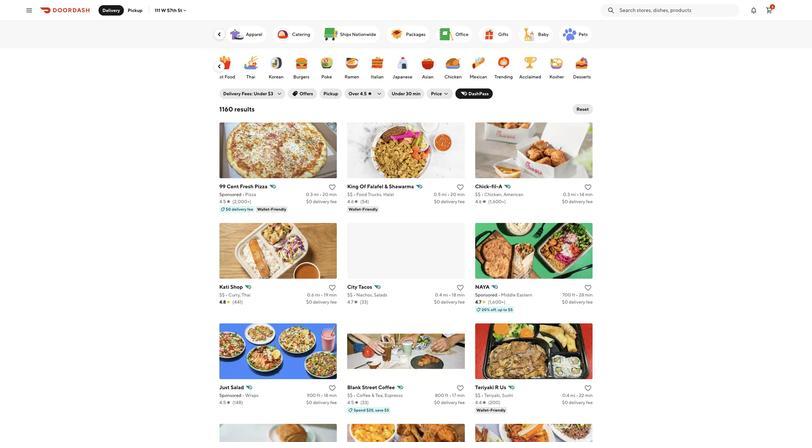 Task type: locate. For each thing, give the bounding box(es) containing it.
0 vertical spatial pickup button
[[124, 5, 146, 15]]

1 vertical spatial (1,600+)
[[488, 300, 506, 305]]

1 vertical spatial &
[[372, 393, 374, 398]]

1 horizontal spatial coffee
[[378, 385, 395, 391]]

pickup for bottom pickup button
[[323, 91, 338, 96]]

open menu image
[[25, 6, 33, 14]]

18 for city tacos
[[452, 292, 456, 298]]

1 horizontal spatial 0.4
[[562, 393, 570, 398]]

korean
[[269, 74, 284, 79]]

friendly for king of falafel & shawarma
[[363, 207, 378, 212]]

1 horizontal spatial pickup button
[[320, 89, 342, 99]]

0 horizontal spatial pickup button
[[124, 5, 146, 15]]

4.5 for blank street coffee
[[347, 400, 354, 405]]

4.6 left (54) on the top left of the page
[[347, 199, 354, 204]]

$$ up 4.8
[[219, 292, 225, 298]]

2 vertical spatial sponsored
[[219, 393, 242, 398]]

1 horizontal spatial 4.6
[[475, 199, 482, 204]]

1 vertical spatial 18
[[324, 393, 328, 398]]

pizza down fresh
[[245, 192, 256, 197]]

•
[[242, 192, 244, 197], [320, 192, 322, 197], [354, 192, 355, 197], [448, 192, 450, 197], [482, 192, 483, 197], [577, 192, 579, 197], [226, 292, 228, 298], [321, 292, 323, 298], [354, 292, 355, 298], [449, 292, 451, 298], [498, 292, 500, 298], [576, 292, 578, 298], [242, 393, 244, 398], [321, 393, 323, 398], [354, 393, 355, 398], [449, 393, 451, 398], [482, 393, 483, 398], [576, 393, 578, 398]]

0 vertical spatial (33)
[[360, 300, 368, 305]]

wallet-friendly down (200)
[[477, 408, 506, 413]]

0 horizontal spatial friendly
[[271, 207, 286, 212]]

0 vertical spatial previous button of carousel image
[[216, 31, 223, 38]]

0 vertical spatial click to add this store to your saved list image
[[329, 184, 336, 191]]

$​0 delivery fee for city tacos
[[434, 300, 465, 305]]

delivery for blank street coffee
[[441, 400, 457, 405]]

$​0 delivery fee down 900 ft • 18 min
[[306, 400, 337, 405]]

$$ • nachos, salads
[[347, 292, 387, 298]]

2 under from the left
[[392, 91, 405, 96]]

thai up delivery fees: under $3
[[246, 74, 255, 79]]

click to add this store to your saved list image up 0.3 mi • 20 min at the top left
[[329, 184, 336, 191]]

0 horizontal spatial 0.3
[[306, 192, 313, 197]]

$​0 delivery fee for chick-fil-a
[[562, 199, 593, 204]]

0 horizontal spatial 0.4
[[435, 292, 442, 298]]

teriyaki,
[[484, 393, 501, 398]]

sponsored down naya
[[475, 292, 497, 298]]

shop
[[230, 284, 243, 290]]

tacos
[[359, 284, 372, 290]]

$​0 delivery fee down 0.4 mi • 18 min
[[434, 300, 465, 305]]

(1,600+) up 20% off, up to $5
[[488, 300, 506, 305]]

20%
[[482, 307, 490, 312]]

mi for chick-fil-a
[[571, 192, 576, 197]]

$​0 delivery fee for king of falafel & shawarma
[[434, 199, 465, 204]]

$​0 down 0.4 mi • 18 min
[[434, 300, 440, 305]]

4.5 for just salad
[[219, 400, 226, 405]]

1 vertical spatial pickup
[[323, 91, 338, 96]]

0 horizontal spatial food
[[225, 74, 235, 79]]

4.5 up the $0
[[219, 199, 226, 204]]

$$ for king
[[347, 192, 353, 197]]

delivery for kati shop
[[313, 300, 329, 305]]

2 previous button of carousel image from the top
[[216, 63, 223, 70]]

fresh
[[240, 184, 254, 190]]

0 horizontal spatial coffee
[[356, 393, 371, 398]]

food right fast
[[225, 74, 235, 79]]

ft right "700"
[[572, 292, 575, 298]]

chicken
[[445, 74, 462, 79]]

1 vertical spatial food
[[356, 192, 367, 197]]

min for just salad
[[329, 393, 337, 398]]

wallet- right $0 delivery fee
[[257, 207, 271, 212]]

apparel image
[[229, 27, 245, 42]]

1 previous button of carousel image from the top
[[216, 31, 223, 38]]

$5
[[508, 307, 513, 312], [384, 408, 389, 413]]

price button
[[427, 89, 453, 99]]

$​0 delivery fee down 700 ft • 28 min
[[562, 300, 593, 305]]

click to add this store to your saved list image for naya
[[584, 284, 592, 292]]

$​0 down 900
[[306, 400, 312, 405]]

delivery down 0.6 mi • 19 min
[[313, 300, 329, 305]]

coffee up tea,
[[378, 385, 395, 391]]

ramen
[[345, 74, 359, 79]]

1 horizontal spatial &
[[385, 184, 388, 190]]

$​0 delivery fee down 800 ft • 17 min at the right of page
[[434, 400, 465, 405]]

900 ft • 18 min
[[307, 393, 337, 398]]

baby
[[538, 32, 549, 37]]

delivery
[[102, 8, 120, 13], [223, 91, 241, 96]]

$​0 delivery fee down 0.4 mi • 22 min
[[562, 400, 593, 405]]

mi
[[314, 192, 319, 197], [442, 192, 447, 197], [571, 192, 576, 197], [315, 292, 320, 298], [443, 292, 448, 298], [570, 393, 575, 398]]

0 horizontal spatial delivery
[[102, 8, 120, 13]]

previous button of carousel image left apparel icon
[[216, 31, 223, 38]]

(33) up spend
[[360, 400, 369, 405]]

(33) for street
[[360, 400, 369, 405]]

notification bell image
[[750, 6, 758, 14]]

4.5 inside 'over 4.5' button
[[360, 91, 367, 96]]

fee down 0.6 mi • 19 min
[[330, 300, 337, 305]]

0.6 mi • 19 min
[[307, 292, 337, 298]]

salads
[[374, 292, 387, 298]]

0 horizontal spatial pickup
[[128, 8, 142, 13]]

sponsored down cent
[[219, 192, 242, 197]]

previous button of carousel image up fast
[[216, 63, 223, 70]]

$​0 down "700"
[[562, 300, 568, 305]]

sponsored down "just salad"
[[219, 393, 242, 398]]

king of falafel & shawarma
[[347, 184, 414, 190]]

(1,600+) down $$ • chicken, american
[[488, 199, 506, 204]]

&
[[385, 184, 388, 190], [372, 393, 374, 398]]

0 horizontal spatial ft
[[317, 393, 320, 398]]

fee for blank street coffee
[[458, 400, 465, 405]]

1 horizontal spatial pickup
[[323, 91, 338, 96]]

fee down 800 ft • 17 min at the right of page
[[458, 400, 465, 405]]

delivery for chick-fil-a
[[569, 199, 585, 204]]

1 horizontal spatial 20
[[451, 192, 456, 197]]

delivery down 900 ft • 18 min
[[313, 400, 329, 405]]

delivery for 99 cent fresh pizza
[[313, 199, 329, 204]]

desserts
[[573, 74, 591, 79]]

1 horizontal spatial delivery
[[223, 91, 241, 96]]

min for kati shop
[[329, 292, 337, 298]]

4.5 left "(148)"
[[219, 400, 226, 405]]

trending
[[495, 74, 513, 79]]

ft right the "800"
[[445, 393, 448, 398]]

1 vertical spatial coffee
[[356, 393, 371, 398]]

4.5 up spend
[[347, 400, 354, 405]]

mi for 99 cent fresh pizza
[[314, 192, 319, 197]]

0 vertical spatial sponsored
[[219, 192, 242, 197]]

wallet- for teriyaki r us
[[477, 408, 491, 413]]

under 30 min button
[[388, 89, 425, 99]]

$$ down chick-
[[475, 192, 481, 197]]

18 for just salad
[[324, 393, 328, 398]]

& up halal
[[385, 184, 388, 190]]

0 horizontal spatial 4.6
[[347, 199, 354, 204]]

$​0 down 0.3 mi • 20 min at the top left
[[306, 199, 312, 204]]

2 0.3 from the left
[[563, 192, 570, 197]]

1160 results
[[219, 105, 255, 113]]

of
[[360, 184, 366, 190]]

click to add this store to your saved list image for 99 cent fresh pizza
[[329, 184, 336, 191]]

1 0.3 from the left
[[306, 192, 313, 197]]

0 horizontal spatial wallet-
[[257, 207, 271, 212]]

sponsored for just salad
[[219, 393, 242, 398]]

$​0 delivery fee
[[306, 199, 337, 204], [434, 199, 465, 204], [562, 199, 593, 204], [306, 300, 337, 305], [434, 300, 465, 305], [562, 300, 593, 305], [306, 400, 337, 405], [434, 400, 465, 405], [562, 400, 593, 405]]

under left 30
[[392, 91, 405, 96]]

0 horizontal spatial 4.7
[[347, 300, 354, 305]]

$$ up 4.4
[[475, 393, 481, 398]]

(200)
[[488, 400, 500, 405]]

wallet-friendly
[[257, 207, 286, 212], [349, 207, 378, 212], [477, 408, 506, 413]]

1 4.6 from the left
[[347, 199, 354, 204]]

$$ down city
[[347, 292, 353, 298]]

0.4 for teriyaki r us
[[562, 393, 570, 398]]

reset button
[[573, 104, 593, 114]]

click to add this store to your saved list image up 700 ft • 28 min
[[584, 284, 592, 292]]

4.6 for king of falafel & shawarma
[[347, 199, 354, 204]]

(54)
[[360, 199, 369, 204]]

3 button
[[763, 4, 776, 17]]

delivery down 0.3 mi • 14 min at the top right
[[569, 199, 585, 204]]

click to add this store to your saved list image up 800 ft • 17 min at the right of page
[[456, 385, 464, 392]]

ft
[[572, 292, 575, 298], [317, 393, 320, 398], [445, 393, 448, 398]]

$$ down blank
[[347, 393, 353, 398]]

0.5
[[434, 192, 441, 197]]

$​0 down 0.6
[[306, 300, 312, 305]]

4.7 down city
[[347, 300, 354, 305]]

$$
[[347, 192, 353, 197], [475, 192, 481, 197], [219, 292, 225, 298], [347, 292, 353, 298], [347, 393, 353, 398], [475, 393, 481, 398]]

fee down 0.4 mi • 22 min
[[586, 400, 593, 405]]

2 horizontal spatial wallet-friendly
[[477, 408, 506, 413]]

trucks,
[[368, 192, 382, 197]]

nachos,
[[356, 292, 373, 298]]

$​0 delivery fee down 0.3 mi • 14 min at the top right
[[562, 199, 593, 204]]

0 horizontal spatial &
[[372, 393, 374, 398]]

packages
[[406, 32, 426, 37]]

4.7
[[347, 300, 354, 305], [475, 300, 482, 305]]

0 vertical spatial &
[[385, 184, 388, 190]]

2 horizontal spatial wallet-
[[477, 408, 491, 413]]

$5 right save
[[384, 408, 389, 413]]

$$ for teriyaki
[[475, 393, 481, 398]]

wallet-friendly right $0 delivery fee
[[257, 207, 286, 212]]

$$ • curry, thai
[[219, 292, 251, 298]]

apparel
[[246, 32, 262, 37]]

1 horizontal spatial wallet-friendly
[[349, 207, 378, 212]]

$​0 delivery fee down 0.3 mi • 20 min at the top left
[[306, 199, 337, 204]]

$$ down king
[[347, 192, 353, 197]]

thai up (441)
[[242, 292, 251, 298]]

pickup left 111
[[128, 8, 142, 13]]

click to add this store to your saved list image up 0.5 mi • 20 min on the top right of the page
[[456, 184, 464, 191]]

food
[[225, 74, 235, 79], [356, 192, 367, 197]]

0 horizontal spatial under
[[254, 91, 267, 96]]

packages image
[[389, 27, 405, 42]]

japanese
[[393, 74, 412, 79]]

$​0 down 0.3 mi • 14 min at the top right
[[562, 199, 568, 204]]

fee for city tacos
[[458, 300, 465, 305]]

$​0 for 99 cent fresh pizza
[[306, 199, 312, 204]]

min for blank street coffee
[[457, 393, 465, 398]]

fee down 0.3 mi • 20 min at the top left
[[330, 199, 337, 204]]

0.6
[[307, 292, 314, 298]]

trending link
[[493, 52, 515, 81]]

fee for just salad
[[330, 400, 337, 405]]

coffee down "street" at the bottom of page
[[356, 393, 371, 398]]

1 vertical spatial click to add this store to your saved list image
[[456, 284, 464, 292]]

0 vertical spatial delivery
[[102, 8, 120, 13]]

wallet- down (54) on the top left of the page
[[349, 207, 363, 212]]

under left $3
[[254, 91, 267, 96]]

(1,600+) for naya
[[488, 300, 506, 305]]

$​0 delivery fee down 0.5 mi • 20 min on the top right of the page
[[434, 199, 465, 204]]

$3
[[268, 91, 273, 96]]

delivery down 800 ft • 17 min at the right of page
[[441, 400, 457, 405]]

2 horizontal spatial friendly
[[491, 408, 506, 413]]

1 4.7 from the left
[[347, 300, 354, 305]]

min
[[413, 91, 421, 96], [329, 192, 337, 197], [457, 192, 465, 197], [585, 192, 593, 197], [329, 292, 337, 298], [457, 292, 465, 298], [585, 292, 593, 298], [329, 393, 337, 398], [457, 393, 465, 398], [585, 393, 593, 398]]

0.3 mi • 20 min
[[306, 192, 337, 197]]

2 4.6 from the left
[[475, 199, 482, 204]]

click to add this store to your saved list image for just salad
[[329, 385, 336, 392]]

2 4.7 from the left
[[475, 300, 482, 305]]

fast food
[[215, 74, 235, 79]]

fee down 0.5 mi • 20 min on the top right of the page
[[458, 199, 465, 204]]

pizza
[[255, 184, 268, 190], [245, 192, 256, 197]]

wallet-
[[257, 207, 271, 212], [349, 207, 363, 212], [477, 408, 491, 413]]

1 horizontal spatial ft
[[445, 393, 448, 398]]

coffee for street
[[378, 385, 395, 391]]

111 w 57th st button
[[155, 8, 187, 13]]

1 vertical spatial delivery
[[223, 91, 241, 96]]

kati
[[219, 284, 229, 290]]

wallet-friendly down (54) on the top left of the page
[[349, 207, 378, 212]]

$​0 down 0.5
[[434, 199, 440, 204]]

fee down 0.3 mi • 14 min at the top right
[[586, 199, 593, 204]]

delivery down 0.5 mi • 20 min on the top right of the page
[[441, 199, 457, 204]]

1 vertical spatial previous button of carousel image
[[216, 63, 223, 70]]

over
[[349, 91, 359, 96]]

1 horizontal spatial food
[[356, 192, 367, 197]]

ft right 900
[[317, 393, 320, 398]]

click to add this store to your saved list image for teriyaki r us
[[584, 385, 592, 392]]

under 30 min
[[392, 91, 421, 96]]

0 vertical spatial pickup
[[128, 8, 142, 13]]

delivery inside delivery button
[[102, 8, 120, 13]]

1 horizontal spatial 18
[[452, 292, 456, 298]]

& left tea,
[[372, 393, 374, 398]]

0 horizontal spatial click to add this store to your saved list image
[[329, 184, 336, 191]]

0 vertical spatial 0.4
[[435, 292, 442, 298]]

(2,000+)
[[233, 199, 251, 204]]

1 horizontal spatial 0.3
[[563, 192, 570, 197]]

click to add this store to your saved list image up 0.3 mi • 14 min at the top right
[[584, 184, 592, 191]]

0 vertical spatial (1,600+)
[[488, 199, 506, 204]]

$​0 for naya
[[562, 300, 568, 305]]

1 under from the left
[[254, 91, 267, 96]]

mi for kati shop
[[315, 292, 320, 298]]

delivery down (2,000+)
[[232, 207, 247, 212]]

gifts
[[498, 32, 508, 37]]

delivery for naya
[[569, 300, 585, 305]]

pizza right fresh
[[255, 184, 268, 190]]

$​0 down the "800"
[[434, 400, 440, 405]]

$​0 delivery fee for just salad
[[306, 400, 337, 405]]

previous button of carousel image
[[216, 31, 223, 38], [216, 63, 223, 70]]

just salad
[[219, 385, 244, 391]]

a
[[499, 184, 502, 190]]

wallet- for king of falafel & shawarma
[[349, 207, 363, 212]]

packages link
[[387, 26, 430, 43]]

halal
[[383, 192, 394, 197]]

ships nationwide link
[[321, 26, 380, 43]]

1 horizontal spatial wallet-
[[349, 207, 363, 212]]

up
[[498, 307, 503, 312]]

chicken,
[[484, 192, 503, 197]]

offers
[[300, 91, 313, 96]]

min for king of falafel & shawarma
[[457, 192, 465, 197]]

pickup button down poke at the top
[[320, 89, 342, 99]]

0 vertical spatial coffee
[[378, 385, 395, 391]]

pickup button left 111
[[124, 5, 146, 15]]

delivery down 700 ft • 28 min
[[569, 300, 585, 305]]

& for tea,
[[372, 393, 374, 398]]

4.8
[[219, 300, 226, 305]]

4.7 down naya
[[475, 300, 482, 305]]

sushi
[[502, 393, 513, 398]]

0 vertical spatial 18
[[452, 292, 456, 298]]

catering image
[[275, 27, 291, 42]]

delivery for delivery fees: under $3
[[223, 91, 241, 96]]

(1,600+)
[[488, 199, 506, 204], [488, 300, 506, 305]]

0 vertical spatial $5
[[508, 307, 513, 312]]

delivery down 0.4 mi • 18 min
[[441, 300, 457, 305]]

click to add this store to your saved list image up 0.6 mi • 19 min
[[329, 284, 336, 292]]

4.7 for naya
[[475, 300, 482, 305]]

1 horizontal spatial friendly
[[363, 207, 378, 212]]

1 vertical spatial 0.4
[[562, 393, 570, 398]]

fee down 700 ft • 28 min
[[586, 300, 593, 305]]

0.3
[[306, 192, 313, 197], [563, 192, 570, 197]]

click to add this store to your saved list image for blank street coffee
[[456, 385, 464, 392]]

click to add this store to your saved list image
[[456, 184, 464, 191], [584, 184, 592, 191], [329, 284, 336, 292], [584, 284, 592, 292], [329, 385, 336, 392], [456, 385, 464, 392], [584, 385, 592, 392]]

click to add this store to your saved list image up 0.4 mi • 18 min
[[456, 284, 464, 292]]

fee down 900 ft • 18 min
[[330, 400, 337, 405]]

apparel link
[[227, 26, 266, 43]]

1 vertical spatial (33)
[[360, 400, 369, 405]]

1 vertical spatial sponsored
[[475, 292, 497, 298]]

sponsored for 99 cent fresh pizza
[[219, 192, 242, 197]]

fee down 0.4 mi • 18 min
[[458, 300, 465, 305]]

$$ for city
[[347, 292, 353, 298]]

friendly for teriyaki r us
[[491, 408, 506, 413]]

3
[[772, 5, 774, 9]]

0.3 for 99 cent fresh pizza
[[306, 192, 313, 197]]

$$ • teriyaki, sushi
[[475, 393, 513, 398]]

4.6 down chick-
[[475, 199, 482, 204]]

0 horizontal spatial 20
[[323, 192, 328, 197]]

$​0 delivery fee for kati shop
[[306, 300, 337, 305]]

2 20 from the left
[[451, 192, 456, 197]]

$​0 delivery fee down 0.6 mi • 19 min
[[306, 300, 337, 305]]

spend $25, save $5
[[354, 408, 389, 413]]

$​0 for city tacos
[[434, 300, 440, 305]]

1 horizontal spatial 4.7
[[475, 300, 482, 305]]

4.6
[[347, 199, 354, 204], [475, 199, 482, 204]]

4.4
[[475, 400, 482, 405]]

click to add this store to your saved list image up 900 ft • 18 min
[[329, 385, 336, 392]]

click to add this store to your saved list image
[[329, 184, 336, 191], [456, 284, 464, 292]]

4.5 right over
[[360, 91, 367, 96]]

food up (54) on the top left of the page
[[356, 192, 367, 197]]

(33) down 'nachos,'
[[360, 300, 368, 305]]

$​0 down 0.4 mi • 22 min
[[562, 400, 568, 405]]

wallet- down 4.4
[[477, 408, 491, 413]]

$​0 delivery fee for teriyaki r us
[[562, 400, 593, 405]]

99
[[219, 184, 226, 190]]

900
[[307, 393, 316, 398]]

2 horizontal spatial ft
[[572, 292, 575, 298]]

middle
[[501, 292, 516, 298]]

coffee
[[378, 385, 395, 391], [356, 393, 371, 398]]

$​0 for teriyaki r us
[[562, 400, 568, 405]]

1 horizontal spatial under
[[392, 91, 405, 96]]

22
[[579, 393, 584, 398]]

delivery down 0.4 mi • 22 min
[[569, 400, 585, 405]]

0 horizontal spatial 18
[[324, 393, 328, 398]]

delivery for city tacos
[[441, 300, 457, 305]]

click to add this store to your saved list image up 0.4 mi • 22 min
[[584, 385, 592, 392]]

1 vertical spatial pizza
[[245, 192, 256, 197]]

1 vertical spatial $5
[[384, 408, 389, 413]]

0.4 mi • 18 min
[[435, 292, 465, 298]]

1 20 from the left
[[323, 192, 328, 197]]

ships nationwide image
[[323, 27, 339, 42]]

delivery down 0.3 mi • 20 min at the top left
[[313, 199, 329, 204]]

1 horizontal spatial click to add this store to your saved list image
[[456, 284, 464, 292]]

pickup down poke at the top
[[323, 91, 338, 96]]

wallet-friendly for teriyaki r us
[[477, 408, 506, 413]]

$5 right to
[[508, 307, 513, 312]]

800 ft • 17 min
[[435, 393, 465, 398]]

click to add this store to your saved list image for kati shop
[[329, 284, 336, 292]]



Task type: describe. For each thing, give the bounding box(es) containing it.
fil-
[[492, 184, 499, 190]]

gifts image
[[482, 27, 497, 42]]

fee for 99 cent fresh pizza
[[330, 199, 337, 204]]

0 vertical spatial thai
[[246, 74, 255, 79]]

pets
[[579, 32, 588, 37]]

falafel
[[367, 184, 383, 190]]

ft for naya
[[572, 292, 575, 298]]

mi for city tacos
[[443, 292, 448, 298]]

min for naya
[[585, 292, 593, 298]]

$​0 delivery fee for 99 cent fresh pizza
[[306, 199, 337, 204]]

mi for king of falafel & shawarma
[[442, 192, 447, 197]]

20 for 99 cent fresh pizza
[[323, 192, 328, 197]]

min for city tacos
[[457, 292, 465, 298]]

20 for king of falafel & shawarma
[[451, 192, 456, 197]]

delivery for just salad
[[313, 400, 329, 405]]

700 ft • 28 min
[[562, 292, 593, 298]]

poke
[[321, 74, 332, 79]]

street
[[362, 385, 377, 391]]

$$ for kati
[[219, 292, 225, 298]]

(1,600+) for chick-fil-a
[[488, 199, 506, 204]]

mi for teriyaki r us
[[570, 393, 575, 398]]

14
[[580, 192, 584, 197]]

0 vertical spatial pizza
[[255, 184, 268, 190]]

0 vertical spatial food
[[225, 74, 235, 79]]

wraps
[[245, 393, 259, 398]]

2 items, open order cart image
[[766, 6, 773, 14]]

spend
[[354, 408, 366, 413]]

ft for just salad
[[317, 393, 320, 398]]

Store search: begin typing to search for stores available on DoorDash text field
[[620, 7, 736, 14]]

1 horizontal spatial $5
[[508, 307, 513, 312]]

ships
[[340, 32, 351, 37]]

baby link
[[519, 26, 553, 43]]

sponsored • middle eastern
[[475, 292, 532, 298]]

57th
[[167, 8, 177, 13]]

$​0 for just salad
[[306, 400, 312, 405]]

eastern
[[517, 292, 532, 298]]

99 cent fresh pizza
[[219, 184, 268, 190]]

$25,
[[366, 408, 375, 413]]

min for chick-fil-a
[[585, 192, 593, 197]]

700
[[562, 292, 571, 298]]

1160
[[219, 105, 233, 113]]

delivery for teriyaki r us
[[569, 400, 585, 405]]

min inside "button"
[[413, 91, 421, 96]]

$​0 for chick-fil-a
[[562, 199, 568, 204]]

$​0 for king of falafel & shawarma
[[434, 199, 440, 204]]

4.5 for 99 cent fresh pizza
[[219, 199, 226, 204]]

800
[[435, 393, 444, 398]]

1 vertical spatial thai
[[242, 292, 251, 298]]

0.3 for chick-fil-a
[[563, 192, 570, 197]]

ft for blank street coffee
[[445, 393, 448, 398]]

$​0 delivery fee for blank street coffee
[[434, 400, 465, 405]]

office link
[[436, 26, 472, 43]]

sponsored for naya
[[475, 292, 497, 298]]

shawarma
[[389, 184, 414, 190]]

$​0 delivery fee for naya
[[562, 300, 593, 305]]

ships nationwide
[[340, 32, 376, 37]]

28
[[579, 292, 584, 298]]

20% off, up to $5
[[482, 307, 513, 312]]

4.6 for chick-fil-a
[[475, 199, 482, 204]]

nationwide
[[352, 32, 376, 37]]

fee for naya
[[586, 300, 593, 305]]

acclaimed link
[[518, 52, 543, 81]]

$0 delivery fee
[[226, 207, 253, 212]]

sponsored • wraps
[[219, 393, 259, 398]]

delivery for king of falafel & shawarma
[[441, 199, 457, 204]]

curry,
[[228, 292, 241, 298]]

4.7 for city tacos
[[347, 300, 354, 305]]

$​0 for kati shop
[[306, 300, 312, 305]]

$$ for blank
[[347, 393, 353, 398]]

0 horizontal spatial $5
[[384, 408, 389, 413]]

fee for chick-fil-a
[[586, 199, 593, 204]]

reset
[[577, 107, 589, 112]]

city
[[347, 284, 357, 290]]

st
[[178, 8, 182, 13]]

fee down (2,000+)
[[247, 207, 253, 212]]

blank
[[347, 385, 361, 391]]

dashpass button
[[456, 89, 493, 99]]

pets image
[[562, 27, 577, 42]]

$​0 for blank street coffee
[[434, 400, 440, 405]]

espresso
[[385, 393, 403, 398]]

kosher
[[550, 74, 564, 79]]

us
[[500, 385, 506, 391]]

coffee for •
[[356, 393, 371, 398]]

offers button
[[288, 89, 317, 99]]

king
[[347, 184, 359, 190]]

& for shawarma
[[385, 184, 388, 190]]

asian
[[422, 74, 434, 79]]

0.4 for city tacos
[[435, 292, 442, 298]]

under inside "button"
[[392, 91, 405, 96]]

wallet-friendly for king of falafel & shawarma
[[349, 207, 378, 212]]

fee for kati shop
[[330, 300, 337, 305]]

results
[[234, 105, 255, 113]]

off,
[[491, 307, 497, 312]]

fast
[[215, 74, 224, 79]]

0.5 mi • 20 min
[[434, 192, 465, 197]]

kati shop
[[219, 284, 243, 290]]

(148)
[[233, 400, 243, 405]]

over 4.5 button
[[345, 89, 385, 99]]

(33) for tacos
[[360, 300, 368, 305]]

gifts link
[[479, 26, 512, 43]]

fee for king of falafel & shawarma
[[458, 199, 465, 204]]

blank street coffee
[[347, 385, 395, 391]]

naya
[[475, 284, 490, 290]]

1 vertical spatial pickup button
[[320, 89, 342, 99]]

over 4.5
[[349, 91, 367, 96]]

pets link
[[559, 26, 592, 43]]

111 w 57th st
[[155, 8, 182, 13]]

american
[[504, 192, 523, 197]]

fee for teriyaki r us
[[586, 400, 593, 405]]

catering
[[292, 32, 310, 37]]

111
[[155, 8, 160, 13]]

$$ • chicken, american
[[475, 192, 523, 197]]

click to add this store to your saved list image for chick-fil-a
[[584, 184, 592, 191]]

min for teriyaki r us
[[585, 393, 593, 398]]

delivery button
[[99, 5, 124, 15]]

$0
[[226, 207, 231, 212]]

save
[[375, 408, 384, 413]]

acclaimed
[[519, 74, 541, 79]]

min for 99 cent fresh pizza
[[329, 192, 337, 197]]

click to add this store to your saved list image for king of falafel & shawarma
[[456, 184, 464, 191]]

0 horizontal spatial wallet-friendly
[[257, 207, 286, 212]]

delivery for delivery
[[102, 8, 120, 13]]

chick-
[[475, 184, 492, 190]]

mexican
[[470, 74, 487, 79]]

click to add this store to your saved list image for city tacos
[[456, 284, 464, 292]]

sponsored • pizza
[[219, 192, 256, 197]]

baby image
[[521, 27, 537, 42]]

(441)
[[233, 300, 243, 305]]

0.4 mi • 22 min
[[562, 393, 593, 398]]

pickup for the left pickup button
[[128, 8, 142, 13]]

$$ for chick-
[[475, 192, 481, 197]]

office image
[[439, 27, 454, 42]]



Task type: vqa. For each thing, say whether or not it's contained in the screenshot.
Blank Street Coffee's $​0
yes



